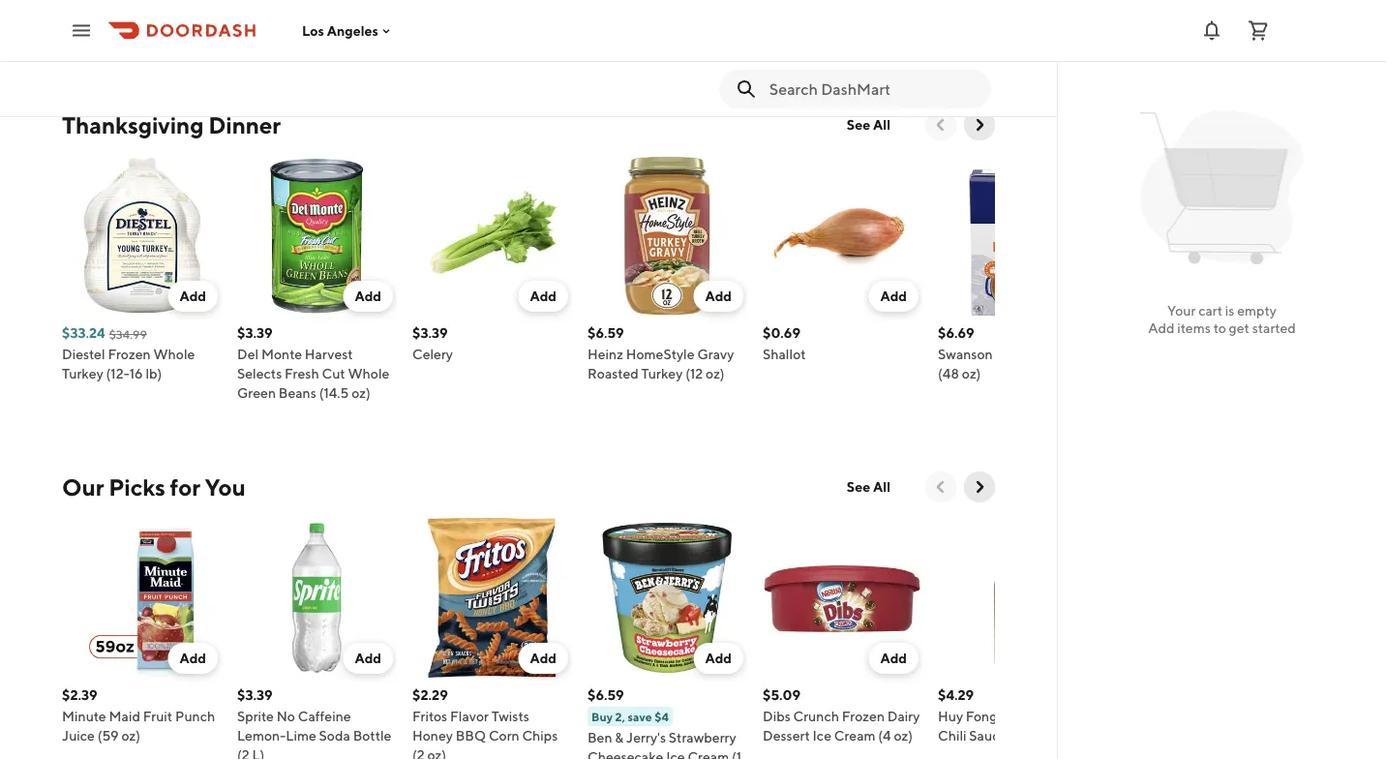 Task type: vqa. For each thing, say whether or not it's contained in the screenshot.
Green Salad
no



Task type: describe. For each thing, give the bounding box(es) containing it.
oz) inside $2.29 fritos flavor twists honey bbq corn chips (2 oz)
[[428, 747, 447, 759]]

jerry's
[[627, 730, 666, 746]]

all for our picks for you
[[874, 479, 891, 495]]

selects
[[237, 366, 282, 382]]

sprite no caffeine lemon-lime soda bottle (2 l) image
[[237, 518, 397, 678]]

oz) inside $4.29 huy fong sriracha hot chili sauce (17 oz)
[[1030, 728, 1049, 744]]

0 horizontal spatial &
[[105, 0, 116, 18]]

thanksgiving dinner link
[[62, 109, 281, 140]]

see all link for our picks for you
[[836, 472, 903, 503]]

lime
[[286, 728, 316, 744]]

buy inside mix & match - buy 2, save $2 on select pillsbury & more. now - 11/19. terms apply. →
[[182, 0, 212, 18]]

0 horizontal spatial -
[[160, 22, 167, 43]]

$6.59 for buy
[[588, 687, 624, 703]]

$2
[[272, 0, 291, 18]]

add for $3.39 sprite no caffeine lemon-lime soda bottle (2 l)
[[355, 650, 382, 666]]

our
[[62, 473, 104, 501]]

roasted
[[588, 366, 639, 382]]

our picks for you
[[62, 473, 246, 501]]

$6.69
[[939, 325, 975, 341]]

→
[[312, 22, 327, 43]]

select
[[317, 0, 363, 18]]

cart
[[1199, 303, 1223, 319]]

$3.39 celery
[[413, 325, 453, 362]]

heinz
[[588, 346, 624, 362]]

chili
[[939, 728, 967, 744]]

cut
[[322, 366, 345, 382]]

del monte harvest selects fresh cut whole green beans (14.5 oz) image
[[237, 156, 397, 316]]

add for $2.39 minute maid fruit punch juice (59 oz)
[[180, 650, 206, 666]]

fong
[[966, 708, 998, 724]]

sauce
[[970, 728, 1008, 744]]

(12-
[[106, 366, 129, 382]]

next button of carousel image
[[970, 115, 990, 135]]

$2.29 fritos flavor twists honey bbq corn chips (2 oz)
[[413, 687, 558, 759]]

buy inside "$6.59 buy 2, save $4 ben & jerry's strawberry cheesecake ice cream ("
[[592, 710, 613, 723]]

$4.29 huy fong sriracha hot chili sauce (17 oz)
[[939, 687, 1077, 744]]

angeles
[[327, 23, 379, 38]]

fruit
[[143, 708, 173, 724]]

save
[[628, 710, 652, 723]]

shallot image
[[763, 156, 923, 316]]

oz) inside $5.09 dibs crunch frozen dairy dessert ice cream (4 oz)
[[894, 728, 913, 744]]

cheesecake
[[588, 749, 664, 759]]

add inside your cart is empty add items to get started
[[1149, 320, 1175, 336]]

minute maid fruit punch juice (59 oz) image
[[62, 518, 222, 678]]

$5.09 dibs crunch frozen dairy dessert ice cream (4 oz)
[[763, 687, 920, 744]]

see all link for thanksgiving dinner
[[836, 109, 903, 140]]

monte
[[261, 346, 302, 362]]

add for $3.39 del monte harvest selects fresh cut whole green beans (14.5 oz)
[[355, 288, 382, 304]]

celery image
[[413, 156, 572, 316]]

bottle
[[353, 728, 392, 744]]

beans
[[279, 385, 317, 401]]

cream inside "$6.59 buy 2, save $4 ben & jerry's strawberry cheesecake ice cream ("
[[688, 749, 730, 759]]

add for $5.09 dibs crunch frozen dairy dessert ice cream (4 oz)
[[881, 650, 908, 666]]

harvest
[[305, 346, 353, 362]]

honey
[[413, 728, 453, 744]]

(2 for fritos flavor twists honey bbq corn chips (2 oz)
[[413, 747, 425, 759]]

corn
[[489, 728, 520, 744]]

shallot
[[763, 346, 806, 362]]

gravy
[[698, 346, 734, 362]]

mix & match - buy 2, save $2 on select pillsbury & more. now - 11/19. terms apply. →
[[74, 0, 446, 43]]

0 vertical spatial -
[[172, 0, 179, 18]]

dibs
[[763, 708, 791, 724]]

$33.24 $34.99 diestel frozen whole turkey (12-16 lb)
[[62, 325, 195, 382]]

$34.99
[[109, 327, 147, 341]]

$2.29
[[413, 687, 448, 703]]

now
[[120, 22, 157, 43]]

Search DashMart search field
[[770, 78, 976, 100]]

fritos
[[413, 708, 448, 724]]

$3.39 for thanksgiving dinner
[[237, 325, 273, 341]]

open menu image
[[70, 19, 93, 42]]

minute
[[62, 708, 106, 724]]

$6.69 swanson chicken broth (48 oz)
[[939, 325, 1085, 382]]

mix
[[74, 0, 102, 18]]

$0.69 shallot
[[763, 325, 806, 362]]

turkey for (12-
[[62, 366, 103, 382]]

see all for thanksgiving dinner
[[847, 117, 891, 133]]

oz) inside $6.59 heinz homestyle gravy roasted turkey (12 oz)
[[706, 366, 725, 382]]

chicken
[[996, 346, 1048, 362]]

$3.39 sprite no caffeine lemon-lime soda bottle (2 l)
[[237, 687, 392, 759]]

11/19.
[[170, 22, 211, 43]]

apply.
[[264, 22, 309, 43]]

sriracha
[[1001, 708, 1051, 724]]

see for our picks for you
[[847, 479, 871, 495]]

all for thanksgiving dinner
[[874, 117, 891, 133]]

flavor
[[450, 708, 489, 724]]

to
[[1214, 320, 1227, 336]]

diestel frozen whole turkey (12-16 lb) image
[[62, 156, 222, 316]]

cream inside $5.09 dibs crunch frozen dairy dessert ice cream (4 oz)
[[835, 728, 876, 744]]

$4.29
[[939, 687, 975, 703]]

16
[[129, 366, 143, 382]]

(2 for sprite no caffeine lemon-lime soda bottle (2 l)
[[237, 747, 250, 759]]

see all for our picks for you
[[847, 479, 891, 495]]

oz) inside $6.69 swanson chicken broth (48 oz)
[[962, 366, 981, 382]]

$3.39 del monte harvest selects fresh cut whole green beans (14.5 oz)
[[237, 325, 390, 401]]

our picks for you link
[[62, 472, 246, 503]]

$6.59 buy 2, save $4 ben & jerry's strawberry cheesecake ice cream (
[[588, 687, 742, 759]]

fresh
[[285, 366, 319, 382]]

ice inside $5.09 dibs crunch frozen dairy dessert ice cream (4 oz)
[[813, 728, 832, 744]]

sprite
[[237, 708, 274, 724]]

punch
[[175, 708, 215, 724]]

bbq
[[456, 728, 486, 744]]

(59
[[98, 728, 119, 744]]

whole inside $33.24 $34.99 diestel frozen whole turkey (12-16 lb)
[[153, 346, 195, 362]]

thanksgiving
[[62, 111, 204, 138]]

turkey for (12
[[642, 366, 683, 382]]

your
[[1168, 303, 1196, 319]]

picks
[[109, 473, 165, 501]]

dinner
[[208, 111, 281, 138]]

your cart is empty add items to get started
[[1149, 303, 1297, 336]]

empty retail cart image
[[1132, 97, 1314, 279]]

frozen for 16
[[108, 346, 151, 362]]

more.
[[74, 22, 117, 43]]



Task type: locate. For each thing, give the bounding box(es) containing it.
$6.59 up ben
[[588, 687, 624, 703]]

$3.39 inside "$3.39 sprite no caffeine lemon-lime soda bottle (2 l)"
[[237, 687, 273, 703]]

see all link
[[836, 109, 903, 140], [836, 472, 903, 503]]

lb)
[[146, 366, 162, 382]]

$6.59 up heinz
[[588, 325, 624, 341]]

1 $6.59 from the top
[[588, 325, 624, 341]]

1 vertical spatial buy
[[592, 710, 613, 723]]

0 horizontal spatial (2
[[237, 747, 250, 759]]

$3.39
[[237, 325, 273, 341], [413, 325, 448, 341], [237, 687, 273, 703]]

(17
[[1010, 728, 1027, 744]]

ben
[[588, 730, 613, 746]]

empty
[[1238, 303, 1277, 319]]

1 horizontal spatial -
[[172, 0, 179, 18]]

2 (2 from the left
[[413, 747, 425, 759]]

1 horizontal spatial buy
[[592, 710, 613, 723]]

oz) inside $3.39 del monte harvest selects fresh cut whole green beans (14.5 oz)
[[352, 385, 371, 401]]

frozen
[[108, 346, 151, 362], [842, 708, 885, 724]]

see left previous button of carousel image on the bottom of the page
[[847, 479, 871, 495]]

2, inside "$6.59 buy 2, save $4 ben & jerry's strawberry cheesecake ice cream ("
[[616, 710, 626, 723]]

1 vertical spatial see all link
[[836, 472, 903, 503]]

& inside "$6.59 buy 2, save $4 ben & jerry's strawberry cheesecake ice cream ("
[[615, 730, 624, 746]]

1 vertical spatial see all
[[847, 479, 891, 495]]

1 vertical spatial frozen
[[842, 708, 885, 724]]

1 see all link from the top
[[836, 109, 903, 140]]

1 vertical spatial 2,
[[616, 710, 626, 723]]

0 vertical spatial whole
[[153, 346, 195, 362]]

(2 inside "$3.39 sprite no caffeine lemon-lime soda bottle (2 l)"
[[237, 747, 250, 759]]

items
[[1178, 320, 1211, 336]]

save
[[232, 0, 268, 18]]

-
[[172, 0, 179, 18], [160, 22, 167, 43]]

turkey
[[62, 366, 103, 382], [642, 366, 683, 382]]

1 vertical spatial ice
[[667, 749, 685, 759]]

chips
[[522, 728, 558, 744]]

previous button of carousel image
[[932, 477, 951, 497]]

green
[[237, 385, 276, 401]]

0 horizontal spatial 2,
[[215, 0, 229, 18]]

$3.39 up the del
[[237, 325, 273, 341]]

fritos flavor twists honey bbq corn chips (2 oz) image
[[413, 518, 572, 678]]

ice
[[813, 728, 832, 744], [667, 749, 685, 759]]

turkey inside $33.24 $34.99 diestel frozen whole turkey (12-16 lb)
[[62, 366, 103, 382]]

$3.39 up sprite in the bottom of the page
[[237, 687, 273, 703]]

1 horizontal spatial turkey
[[642, 366, 683, 382]]

(2 left l)
[[237, 747, 250, 759]]

1 all from the top
[[874, 117, 891, 133]]

(2 inside $2.29 fritos flavor twists honey bbq corn chips (2 oz)
[[413, 747, 425, 759]]

1 horizontal spatial (2
[[413, 747, 425, 759]]

1 see all from the top
[[847, 117, 891, 133]]

los angeles button
[[302, 23, 394, 38]]

(2
[[237, 747, 250, 759], [413, 747, 425, 759]]

dessert
[[763, 728, 810, 744]]

2 see from the top
[[847, 479, 871, 495]]

all down search dashmart search box
[[874, 117, 891, 133]]

0 vertical spatial frozen
[[108, 346, 151, 362]]

hot
[[1053, 708, 1077, 724]]

1 see from the top
[[847, 117, 871, 133]]

dibs crunch frozen dairy dessert ice cream (4 oz) image
[[763, 518, 923, 678]]

previous button of carousel image
[[932, 115, 951, 135]]

add for $2.29 fritos flavor twists honey bbq corn chips (2 oz)
[[530, 650, 557, 666]]

1 vertical spatial whole
[[348, 366, 390, 382]]

match
[[119, 0, 168, 18]]

1 horizontal spatial frozen
[[842, 708, 885, 724]]

1 vertical spatial see
[[847, 479, 871, 495]]

0 vertical spatial buy
[[182, 0, 212, 18]]

0 horizontal spatial whole
[[153, 346, 195, 362]]

$5.09
[[763, 687, 801, 703]]

2 horizontal spatial &
[[615, 730, 624, 746]]

see all link left previous button of carousel image on the bottom of the page
[[836, 472, 903, 503]]

los
[[302, 23, 324, 38]]

see
[[847, 117, 871, 133], [847, 479, 871, 495]]

add for $0.69 shallot
[[881, 288, 908, 304]]

add for $3.39 celery
[[530, 288, 557, 304]]

whole inside $3.39 del monte harvest selects fresh cut whole green beans (14.5 oz)
[[348, 366, 390, 382]]

whole right cut
[[348, 366, 390, 382]]

turkey inside $6.59 heinz homestyle gravy roasted turkey (12 oz)
[[642, 366, 683, 382]]

add for $33.24 $34.99 diestel frozen whole turkey (12-16 lb)
[[180, 288, 206, 304]]

add for $6.59 heinz homestyle gravy roasted turkey (12 oz)
[[705, 288, 732, 304]]

oz) right (14.5
[[352, 385, 371, 401]]

terms
[[214, 22, 261, 43]]

next button of carousel image
[[970, 477, 990, 497]]

1 turkey from the left
[[62, 366, 103, 382]]

0 vertical spatial 2,
[[215, 0, 229, 18]]

lemon-
[[237, 728, 286, 744]]

1 vertical spatial cream
[[688, 749, 730, 759]]

get
[[1230, 320, 1250, 336]]

see for thanksgiving dinner
[[847, 117, 871, 133]]

cream
[[835, 728, 876, 744], [688, 749, 730, 759]]

buy up 11/19. at the top of the page
[[182, 0, 212, 18]]

see all left previous button of carousel image on the bottom of the page
[[847, 479, 891, 495]]

1 horizontal spatial ice
[[813, 728, 832, 744]]

& up cheesecake
[[615, 730, 624, 746]]

$3.39 inside $3.39 del monte harvest selects fresh cut whole green beans (14.5 oz)
[[237, 325, 273, 341]]

swanson
[[939, 346, 993, 362]]

whole up lb)
[[153, 346, 195, 362]]

thanksgiving dinner
[[62, 111, 281, 138]]

2 see all link from the top
[[836, 472, 903, 503]]

frozen inside $33.24 $34.99 diestel frozen whole turkey (12-16 lb)
[[108, 346, 151, 362]]

2 all from the top
[[874, 479, 891, 495]]

$4
[[655, 710, 669, 723]]

0 vertical spatial see all link
[[836, 109, 903, 140]]

2, inside mix & match - buy 2, save $2 on select pillsbury & more. now - 11/19. terms apply. →
[[215, 0, 229, 18]]

1 vertical spatial -
[[160, 22, 167, 43]]

$2.39
[[62, 687, 98, 703]]

2, up terms
[[215, 0, 229, 18]]

frozen down '$34.99' at the top of page
[[108, 346, 151, 362]]

l)
[[252, 747, 265, 759]]

1 vertical spatial $6.59
[[588, 687, 624, 703]]

broth
[[1050, 346, 1085, 362]]

caffeine
[[298, 708, 351, 724]]

add
[[180, 288, 206, 304], [355, 288, 382, 304], [530, 288, 557, 304], [705, 288, 732, 304], [881, 288, 908, 304], [1149, 320, 1175, 336], [180, 650, 206, 666], [355, 650, 382, 666], [530, 650, 557, 666], [705, 650, 732, 666], [881, 650, 908, 666]]

crunch
[[794, 708, 840, 724]]

- right now on the top left
[[160, 22, 167, 43]]

see all link down search dashmart search box
[[836, 109, 903, 140]]

ice down the crunch
[[813, 728, 832, 744]]

2 turkey from the left
[[642, 366, 683, 382]]

0 horizontal spatial ice
[[667, 749, 685, 759]]

& right mix
[[105, 0, 116, 18]]

1 horizontal spatial cream
[[835, 728, 876, 744]]

notification bell image
[[1201, 19, 1224, 42]]

buy up ben
[[592, 710, 613, 723]]

strawberry
[[669, 730, 737, 746]]

2 see all from the top
[[847, 479, 891, 495]]

oz) down the maid
[[121, 728, 140, 744]]

&
[[105, 0, 116, 18], [435, 0, 446, 18], [615, 730, 624, 746]]

2, left the save
[[616, 710, 626, 723]]

buy
[[182, 0, 212, 18], [592, 710, 613, 723]]

ice inside "$6.59 buy 2, save $4 ben & jerry's strawberry cheesecake ice cream ("
[[667, 749, 685, 759]]

maid
[[109, 708, 140, 724]]

(2 down "honey"
[[413, 747, 425, 759]]

los angeles
[[302, 23, 379, 38]]

see all
[[847, 117, 891, 133], [847, 479, 891, 495]]

0 horizontal spatial turkey
[[62, 366, 103, 382]]

1 horizontal spatial &
[[435, 0, 446, 18]]

$6.59
[[588, 325, 624, 341], [588, 687, 624, 703]]

ben & jerry's strawberry cheesecake ice cream (1 pt) image
[[588, 518, 748, 678]]

del
[[237, 346, 259, 362]]

is
[[1226, 303, 1235, 319]]

oz) right (4
[[894, 728, 913, 744]]

all left previous button of carousel image on the bottom of the page
[[874, 479, 891, 495]]

0 horizontal spatial cream
[[688, 749, 730, 759]]

twists
[[492, 708, 530, 724]]

homestyle
[[626, 346, 695, 362]]

0 vertical spatial $6.59
[[588, 325, 624, 341]]

see down search dashmart search box
[[847, 117, 871, 133]]

0 horizontal spatial buy
[[182, 0, 212, 18]]

heinz homestyle gravy roasted turkey (12 oz) image
[[588, 156, 748, 316]]

oz) right (17 at the right bottom of page
[[1030, 728, 1049, 744]]

frozen up (4
[[842, 708, 885, 724]]

cream down strawberry
[[688, 749, 730, 759]]

1 vertical spatial all
[[874, 479, 891, 495]]

turkey down homestyle
[[642, 366, 683, 382]]

oz) inside $2.39 minute maid fruit punch juice (59 oz)
[[121, 728, 140, 744]]

0 vertical spatial see
[[847, 117, 871, 133]]

$33.24
[[62, 325, 105, 341]]

cream left (4
[[835, 728, 876, 744]]

no
[[277, 708, 295, 724]]

0 vertical spatial ice
[[813, 728, 832, 744]]

1 horizontal spatial whole
[[348, 366, 390, 382]]

& right the pillsbury
[[435, 0, 446, 18]]

diestel
[[62, 346, 105, 362]]

for
[[170, 473, 200, 501]]

(48
[[939, 366, 960, 382]]

(4
[[879, 728, 892, 744]]

you
[[205, 473, 246, 501]]

oz) down "honey"
[[428, 747, 447, 759]]

celery
[[413, 346, 453, 362]]

frozen inside $5.09 dibs crunch frozen dairy dessert ice cream (4 oz)
[[842, 708, 885, 724]]

0 horizontal spatial frozen
[[108, 346, 151, 362]]

oz) down "gravy"
[[706, 366, 725, 382]]

see all down search dashmart search box
[[847, 117, 891, 133]]

$6.59 inside "$6.59 buy 2, save $4 ben & jerry's strawberry cheesecake ice cream ("
[[588, 687, 624, 703]]

$6.59 for heinz
[[588, 325, 624, 341]]

1 (2 from the left
[[237, 747, 250, 759]]

0 vertical spatial all
[[874, 117, 891, 133]]

2 $6.59 from the top
[[588, 687, 624, 703]]

0 vertical spatial see all
[[847, 117, 891, 133]]

$3.39 up celery
[[413, 325, 448, 341]]

(12
[[686, 366, 703, 382]]

huy
[[939, 708, 964, 724]]

- up 11/19. at the top of the page
[[172, 0, 179, 18]]

turkey down 'diestel'
[[62, 366, 103, 382]]

ice down strawberry
[[667, 749, 685, 759]]

$0.69
[[763, 325, 801, 341]]

1 horizontal spatial 2,
[[616, 710, 626, 723]]

$3.39 inside $3.39 celery
[[413, 325, 448, 341]]

$6.59 inside $6.59 heinz homestyle gravy roasted turkey (12 oz)
[[588, 325, 624, 341]]

0 items, open order cart image
[[1247, 19, 1271, 42]]

oz) down swanson
[[962, 366, 981, 382]]

0 vertical spatial cream
[[835, 728, 876, 744]]

(14.5
[[319, 385, 349, 401]]

$3.39 for our picks for you
[[237, 687, 273, 703]]

pillsbury
[[366, 0, 432, 18]]

frozen for cream
[[842, 708, 885, 724]]



